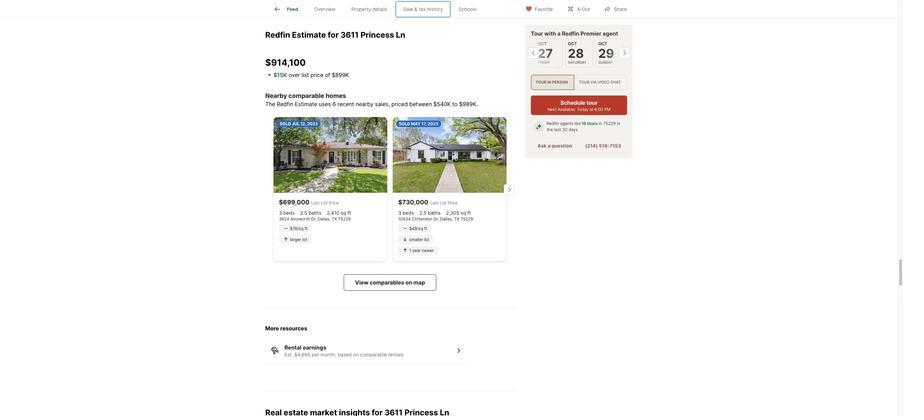 Task type: vqa. For each thing, say whether or not it's contained in the screenshot.
2nd 2023 from left
yes



Task type: describe. For each thing, give the bounding box(es) containing it.
2,410 sq ft
[[327, 210, 351, 216]]

$914,100
[[266, 57, 306, 68]]

nearby
[[356, 101, 374, 108]]

schools tab
[[451, 1, 485, 17]]

2.5 baths for $730,000
[[420, 210, 441, 216]]

$49/sq
[[410, 226, 424, 231]]

feed
[[287, 6, 299, 12]]

saturday
[[569, 60, 587, 65]]

the
[[547, 127, 554, 132]]

may
[[412, 121, 421, 127]]

overview tab
[[307, 1, 344, 17]]

1 horizontal spatial a
[[558, 30, 561, 37]]

to
[[453, 101, 458, 108]]

redfin right with
[[562, 30, 580, 37]]

oct 27 friday
[[538, 41, 553, 65]]

in inside in the last 30 days
[[617, 121, 621, 126]]

516-
[[600, 143, 610, 149]]

75229 for $699,000
[[339, 217, 351, 222]]

based
[[338, 352, 352, 358]]

75229 for $730,000
[[461, 217, 473, 222]]

redfin inside nearby comparable homes the redfin estimate uses 6 recent nearby sales, priced between $540k to $989k.
[[277, 101, 294, 108]]

27
[[538, 46, 553, 61]]

uses
[[319, 101, 331, 108]]

ask a question
[[538, 143, 573, 149]]

over
[[289, 72, 300, 79]]

rental earnings est. $4,695 per month, based on comparable rentals
[[285, 345, 404, 358]]

0 horizontal spatial next image
[[504, 185, 515, 196]]

tours
[[588, 121, 598, 126]]

2023 for $699,000
[[307, 121, 318, 127]]

ft right $49/sq in the bottom of the page
[[425, 226, 428, 231]]

pm
[[605, 107, 611, 112]]

$989k.
[[460, 101, 478, 108]]

ln
[[396, 30, 406, 40]]

10434
[[399, 217, 411, 222]]

view
[[355, 280, 369, 287]]

dallas, for $730,000
[[441, 217, 453, 222]]

sunday
[[599, 60, 613, 65]]

1 year newer
[[410, 248, 434, 253]]

$540k
[[434, 101, 451, 108]]

tx for $699,000
[[332, 217, 337, 222]]

3 beds for $730,000
[[399, 210, 414, 216]]

28
[[569, 46, 585, 61]]

list
[[302, 72, 309, 79]]

redfin estimate for 3611 princess ln
[[266, 30, 406, 40]]

month,
[[321, 352, 337, 358]]

friday
[[538, 60, 551, 65]]

nearby comparable homes the redfin estimate uses 6 recent nearby sales, priced between $540k to $989k.
[[266, 92, 478, 108]]

sale & tax history tab
[[396, 1, 451, 17]]

(214) 516-7153 link
[[586, 143, 622, 149]]

on inside rental earnings est. $4,695 per month, based on comparable rentals
[[353, 352, 359, 358]]

12,
[[301, 121, 307, 127]]

oct for 28
[[569, 41, 578, 46]]

in the last 30 days
[[547, 121, 621, 132]]

priced
[[392, 101, 408, 108]]

2.5 baths for $699,000
[[300, 210, 322, 216]]

more
[[266, 326, 279, 332]]

dr, for $699,000
[[312, 217, 317, 222]]

(214) 516-7153
[[586, 143, 622, 149]]

photo of 10434 crittendon dr, dallas, tx 75229 image
[[393, 117, 507, 193]]

price for $699,000
[[329, 201, 339, 206]]

redfin up the
[[547, 121, 560, 126]]

list box containing tour in person
[[531, 75, 628, 90]]

days
[[569, 127, 578, 132]]

3 for $730,000
[[399, 210, 402, 216]]

via
[[591, 80, 597, 85]]

1
[[410, 248, 412, 253]]

0 vertical spatial estimate
[[292, 30, 326, 40]]

dallas, for $699,000
[[318, 217, 331, 222]]

oct for 29
[[599, 41, 608, 46]]

x-
[[578, 6, 582, 12]]

of
[[325, 72, 331, 79]]

3 for $699,000
[[279, 210, 282, 216]]

30
[[563, 127, 568, 132]]

lot for $699,000
[[303, 237, 308, 242]]

over list price of $899k
[[287, 72, 349, 79]]

beds for $699,000
[[284, 210, 295, 216]]

&
[[415, 6, 418, 12]]

oct 29 sunday
[[599, 41, 615, 65]]

premier
[[581, 30, 602, 37]]

led
[[575, 121, 581, 126]]

agent
[[603, 30, 619, 37]]

price for $730,000
[[448, 201, 458, 206]]

price
[[311, 72, 324, 79]]

tour for tour in person
[[536, 80, 547, 85]]

10434 crittendon dr, dallas, tx 75229
[[399, 217, 473, 222]]

per
[[312, 352, 320, 358]]

at
[[590, 107, 594, 112]]

$76/sq ft
[[290, 226, 308, 231]]

history
[[428, 6, 443, 12]]

year
[[413, 248, 421, 253]]

x-out button
[[562, 2, 596, 16]]

resources
[[281, 326, 308, 332]]

agents
[[561, 121, 574, 126]]

property
[[352, 6, 371, 12]]

last for $730,000
[[431, 201, 439, 206]]

sold for $699,000
[[280, 121, 291, 127]]

comparables
[[370, 280, 405, 287]]

lot for $730,000
[[425, 237, 430, 242]]

schedule tour next available: today at 6:00 pm
[[548, 100, 611, 112]]

ask
[[538, 143, 547, 149]]

crittendon
[[412, 217, 433, 222]]

tx for $730,000
[[455, 217, 460, 222]]

nearby
[[266, 92, 287, 100]]

more resources
[[266, 326, 308, 332]]

3 beds for $699,000
[[279, 210, 295, 216]]

0 horizontal spatial a
[[548, 143, 551, 149]]

smaller
[[410, 237, 424, 242]]

2023 for $730,000
[[428, 121, 439, 127]]



Task type: locate. For each thing, give the bounding box(es) containing it.
oct inside oct 28 saturday
[[569, 41, 578, 46]]

2 oct from the left
[[569, 41, 578, 46]]

2 2.5 baths from the left
[[420, 210, 441, 216]]

1 vertical spatial next image
[[504, 185, 515, 196]]

1 beds from the left
[[284, 210, 295, 216]]

1 horizontal spatial comparable
[[360, 352, 387, 358]]

ft right 2,305
[[468, 210, 471, 216]]

$730,000 last list price
[[399, 199, 458, 206]]

0 horizontal spatial 2.5 baths
[[300, 210, 322, 216]]

3
[[279, 210, 282, 216], [399, 210, 402, 216]]

price up 2,305
[[448, 201, 458, 206]]

3 beds up 3624
[[279, 210, 295, 216]]

homes
[[326, 92, 346, 100]]

details
[[373, 6, 388, 12]]

2 tx from the left
[[455, 217, 460, 222]]

sale
[[404, 6, 413, 12]]

2.5 baths up 3624 ainsworth dr, dallas, tx 75229
[[300, 210, 322, 216]]

2,305 sq ft
[[447, 210, 471, 216]]

$15k
[[274, 72, 287, 79]]

between
[[410, 101, 432, 108]]

in
[[548, 80, 552, 85], [599, 121, 603, 126], [617, 121, 621, 126]]

question
[[552, 143, 573, 149]]

0 horizontal spatial 2.5
[[300, 210, 308, 216]]

sold for $730,000
[[399, 121, 411, 127]]

75229 down 2,410 sq ft
[[339, 217, 351, 222]]

tour left via at the right top of the page
[[580, 80, 590, 85]]

next image
[[620, 48, 631, 59], [504, 185, 515, 196]]

list for $730,000
[[440, 201, 447, 206]]

redfin down feed link at the top of page
[[266, 30, 290, 40]]

3 beds up 10434
[[399, 210, 414, 216]]

2,305
[[447, 210, 460, 216]]

1 2023 from the left
[[307, 121, 318, 127]]

schedule
[[561, 100, 586, 106]]

sq right 2,305
[[461, 210, 466, 216]]

on right based
[[353, 352, 359, 358]]

2.5 baths up 10434 crittendon dr, dallas, tx 75229
[[420, 210, 441, 216]]

comparable inside nearby comparable homes the redfin estimate uses 6 recent nearby sales, priced between $540k to $989k.
[[289, 92, 325, 100]]

2.5 up crittendon
[[420, 210, 427, 216]]

favorite
[[535, 6, 554, 12]]

ft right the 2,410
[[348, 210, 351, 216]]

sold may 17, 2023
[[399, 121, 439, 127]]

1 horizontal spatial beds
[[403, 210, 414, 216]]

dr, right crittendon
[[434, 217, 439, 222]]

1 list from the left
[[321, 201, 328, 206]]

1 sold from the left
[[280, 121, 291, 127]]

comparable up uses
[[289, 92, 325, 100]]

1 horizontal spatial 2.5
[[420, 210, 427, 216]]

1 vertical spatial a
[[548, 143, 551, 149]]

dallas, down the 2,410
[[318, 217, 331, 222]]

last for $699,000
[[312, 201, 320, 206]]

list box
[[531, 75, 628, 90]]

estimate
[[292, 30, 326, 40], [295, 101, 318, 108]]

tour for tour with a redfin premier agent
[[531, 30, 544, 37]]

last up 10434 crittendon dr, dallas, tx 75229
[[431, 201, 439, 206]]

tab list
[[266, 0, 490, 17]]

2 last from the left
[[431, 201, 439, 206]]

on left map
[[406, 280, 413, 287]]

1 vertical spatial comparable
[[360, 352, 387, 358]]

tour with a redfin premier agent
[[531, 30, 619, 37]]

0 horizontal spatial tx
[[332, 217, 337, 222]]

2 horizontal spatial oct
[[599, 41, 608, 46]]

rentals
[[389, 352, 404, 358]]

1 lot from the left
[[303, 237, 308, 242]]

photo of 3624 ainsworth dr, dallas, tx 75229 image
[[274, 117, 388, 193]]

map
[[414, 280, 425, 287]]

1 horizontal spatial in
[[599, 121, 603, 126]]

None button
[[536, 39, 563, 68], [566, 39, 594, 68], [596, 39, 624, 68], [536, 39, 563, 68], [566, 39, 594, 68], [596, 39, 624, 68]]

beds up 3624
[[284, 210, 295, 216]]

dr, right the ainsworth
[[312, 217, 317, 222]]

property details tab
[[344, 1, 396, 17]]

on inside view comparables on map button
[[406, 280, 413, 287]]

17,
[[422, 121, 427, 127]]

oct 28 saturday
[[569, 41, 587, 65]]

sales,
[[375, 101, 390, 108]]

1 horizontal spatial dallas,
[[441, 217, 453, 222]]

75229
[[604, 121, 616, 126], [339, 217, 351, 222], [461, 217, 473, 222]]

0 horizontal spatial comparable
[[289, 92, 325, 100]]

estimate inside nearby comparable homes the redfin estimate uses 6 recent nearby sales, priced between $540k to $989k.
[[295, 101, 318, 108]]

$699,000
[[279, 199, 310, 206]]

recent
[[338, 101, 354, 108]]

3624 ainsworth dr, dallas, tx 75229
[[279, 217, 351, 222]]

a right ask
[[548, 143, 551, 149]]

lot right larger
[[303, 237, 308, 242]]

1 vertical spatial on
[[353, 352, 359, 358]]

2 lot from the left
[[425, 237, 430, 242]]

comparable inside rental earnings est. $4,695 per month, based on comparable rentals
[[360, 352, 387, 358]]

comparable left rentals
[[360, 352, 387, 358]]

0 horizontal spatial last
[[312, 201, 320, 206]]

1 horizontal spatial 2023
[[428, 121, 439, 127]]

list up the 2,410
[[321, 201, 328, 206]]

oct up the previous image
[[538, 41, 547, 46]]

$76/sq
[[290, 226, 304, 231]]

in left person
[[548, 80, 552, 85]]

sold left may
[[399, 121, 411, 127]]

dr, for $730,000
[[434, 217, 439, 222]]

0 horizontal spatial dr,
[[312, 217, 317, 222]]

1 horizontal spatial lot
[[425, 237, 430, 242]]

est.
[[285, 352, 293, 358]]

3 up 3624
[[279, 210, 282, 216]]

0 vertical spatial comparable
[[289, 92, 325, 100]]

$730,000
[[399, 199, 429, 206]]

$49/sq ft
[[410, 226, 428, 231]]

1 dallas, from the left
[[318, 217, 331, 222]]

6
[[333, 101, 336, 108]]

tab list containing feed
[[266, 0, 490, 17]]

1 price from the left
[[329, 201, 339, 206]]

1 oct from the left
[[538, 41, 547, 46]]

estimate left uses
[[295, 101, 318, 108]]

1 horizontal spatial next image
[[620, 48, 631, 59]]

tx down the 2,410
[[332, 217, 337, 222]]

1 horizontal spatial sold
[[399, 121, 411, 127]]

0 vertical spatial a
[[558, 30, 561, 37]]

2 sq from the left
[[461, 210, 466, 216]]

property details
[[352, 6, 388, 12]]

2 2023 from the left
[[428, 121, 439, 127]]

princess
[[361, 30, 394, 40]]

$899k
[[332, 72, 349, 79]]

1 sq from the left
[[341, 210, 347, 216]]

sq for $730,000
[[461, 210, 466, 216]]

ft right $76/sq on the bottom left
[[305, 226, 308, 231]]

for
[[328, 30, 339, 40]]

2023 right 12,
[[307, 121, 318, 127]]

redfin down 'nearby'
[[277, 101, 294, 108]]

newer
[[422, 248, 434, 253]]

2.5 up the ainsworth
[[300, 210, 308, 216]]

oct down tour with a redfin premier agent
[[569, 41, 578, 46]]

1 2.5 from the left
[[300, 210, 308, 216]]

tour for tour via video chat
[[580, 80, 590, 85]]

2.5
[[300, 210, 308, 216], [420, 210, 427, 216]]

list inside $730,000 last list price
[[440, 201, 447, 206]]

1 horizontal spatial baths
[[428, 210, 441, 216]]

previous image
[[529, 48, 540, 59]]

last
[[312, 201, 320, 206], [431, 201, 439, 206]]

0 horizontal spatial 75229
[[339, 217, 351, 222]]

0 horizontal spatial sq
[[341, 210, 347, 216]]

oct down the agent
[[599, 41, 608, 46]]

list inside $699,000 last list price
[[321, 201, 328, 206]]

sq for $699,000
[[341, 210, 347, 216]]

2 beds from the left
[[403, 210, 414, 216]]

1 horizontal spatial list
[[440, 201, 447, 206]]

price inside $730,000 last list price
[[448, 201, 458, 206]]

2,410
[[327, 210, 340, 216]]

2 dr, from the left
[[434, 217, 439, 222]]

(214)
[[586, 143, 598, 149]]

1 horizontal spatial 2.5 baths
[[420, 210, 441, 216]]

1 horizontal spatial oct
[[569, 41, 578, 46]]

1 tx from the left
[[332, 217, 337, 222]]

baths up 10434 crittendon dr, dallas, tx 75229
[[428, 210, 441, 216]]

dr,
[[312, 217, 317, 222], [434, 217, 439, 222]]

redfin agents led 16 tours in 75229
[[547, 121, 616, 126]]

today
[[577, 107, 589, 112]]

in right tours
[[599, 121, 603, 126]]

baths
[[309, 210, 322, 216], [428, 210, 441, 216]]

0 vertical spatial on
[[406, 280, 413, 287]]

tour
[[531, 30, 544, 37], [536, 80, 547, 85], [580, 80, 590, 85]]

with
[[545, 30, 557, 37]]

0 vertical spatial next image
[[620, 48, 631, 59]]

3 up 10434
[[399, 210, 402, 216]]

available:
[[558, 107, 576, 112]]

sold left jul
[[280, 121, 291, 127]]

feed link
[[273, 5, 299, 13]]

0 horizontal spatial on
[[353, 352, 359, 358]]

x-out
[[578, 6, 591, 12]]

3624
[[279, 217, 290, 222]]

chat
[[611, 80, 622, 85]]

0 horizontal spatial 3
[[279, 210, 282, 216]]

2 horizontal spatial in
[[617, 121, 621, 126]]

1 horizontal spatial 75229
[[461, 217, 473, 222]]

1 horizontal spatial tx
[[455, 217, 460, 222]]

1 dr, from the left
[[312, 217, 317, 222]]

0 horizontal spatial lot
[[303, 237, 308, 242]]

1 baths from the left
[[309, 210, 322, 216]]

2.5 for $730,000
[[420, 210, 427, 216]]

0 horizontal spatial in
[[548, 80, 552, 85]]

beds
[[284, 210, 295, 216], [403, 210, 414, 216]]

last
[[555, 127, 562, 132]]

0 horizontal spatial baths
[[309, 210, 322, 216]]

estimate left for
[[292, 30, 326, 40]]

1 horizontal spatial dr,
[[434, 217, 439, 222]]

$4,695
[[295, 352, 311, 358]]

oct inside oct 27 friday
[[538, 41, 547, 46]]

baths for $730,000
[[428, 210, 441, 216]]

a
[[558, 30, 561, 37], [548, 143, 551, 149]]

1 horizontal spatial last
[[431, 201, 439, 206]]

last inside $699,000 last list price
[[312, 201, 320, 206]]

75229 down the "2,305 sq ft"
[[461, 217, 473, 222]]

1 vertical spatial estimate
[[295, 101, 318, 108]]

view comparables on map
[[355, 280, 425, 287]]

ainsworth
[[291, 217, 310, 222]]

0 horizontal spatial dallas,
[[318, 217, 331, 222]]

share button
[[599, 2, 633, 16]]

person
[[553, 80, 568, 85]]

lot right smaller
[[425, 237, 430, 242]]

2 list from the left
[[440, 201, 447, 206]]

sq right the 2,410
[[341, 210, 347, 216]]

sold jul 12, 2023
[[280, 121, 318, 127]]

2 horizontal spatial 75229
[[604, 121, 616, 126]]

1 2.5 baths from the left
[[300, 210, 322, 216]]

tour left person
[[536, 80, 547, 85]]

2023 right 17,
[[428, 121, 439, 127]]

0 horizontal spatial beds
[[284, 210, 295, 216]]

tour in person
[[536, 80, 568, 85]]

1 horizontal spatial 3
[[399, 210, 402, 216]]

larger
[[290, 237, 301, 242]]

2 price from the left
[[448, 201, 458, 206]]

schools
[[459, 6, 477, 12]]

oct inside oct 29 sunday
[[599, 41, 608, 46]]

dallas, down 2,305
[[441, 217, 453, 222]]

0 horizontal spatial 3 beds
[[279, 210, 295, 216]]

list for $699,000
[[321, 201, 328, 206]]

1 horizontal spatial on
[[406, 280, 413, 287]]

2 3 from the left
[[399, 210, 402, 216]]

tour via video chat
[[580, 80, 622, 85]]

favorite button
[[520, 2, 559, 16]]

earnings
[[303, 345, 327, 352]]

0 horizontal spatial 2023
[[307, 121, 318, 127]]

1 3 beds from the left
[[279, 210, 295, 216]]

ask a question link
[[538, 143, 573, 149]]

2.5 for $699,000
[[300, 210, 308, 216]]

in up 7153
[[617, 121, 621, 126]]

out
[[582, 6, 591, 12]]

2 sold from the left
[[399, 121, 411, 127]]

2 2.5 from the left
[[420, 210, 427, 216]]

0 horizontal spatial oct
[[538, 41, 547, 46]]

baths for $699,000
[[309, 210, 322, 216]]

baths up 3624 ainsworth dr, dallas, tx 75229
[[309, 210, 322, 216]]

1 3 from the left
[[279, 210, 282, 216]]

list up 2,305
[[440, 201, 447, 206]]

beds for $730,000
[[403, 210, 414, 216]]

the
[[266, 101, 276, 108]]

price up the 2,410
[[329, 201, 339, 206]]

0 horizontal spatial price
[[329, 201, 339, 206]]

smaller lot
[[410, 237, 430, 242]]

1 horizontal spatial 3 beds
[[399, 210, 414, 216]]

1 last from the left
[[312, 201, 320, 206]]

redfin
[[562, 30, 580, 37], [266, 30, 290, 40], [277, 101, 294, 108], [547, 121, 560, 126]]

price inside $699,000 last list price
[[329, 201, 339, 206]]

sq
[[341, 210, 347, 216], [461, 210, 466, 216]]

tx down the "2,305 sq ft"
[[455, 217, 460, 222]]

2.5 baths
[[300, 210, 322, 216], [420, 210, 441, 216]]

3 oct from the left
[[599, 41, 608, 46]]

1 horizontal spatial price
[[448, 201, 458, 206]]

75229 down pm
[[604, 121, 616, 126]]

oct for 27
[[538, 41, 547, 46]]

last up 3624 ainsworth dr, dallas, tx 75229
[[312, 201, 320, 206]]

tour left with
[[531, 30, 544, 37]]

2 3 beds from the left
[[399, 210, 414, 216]]

2 baths from the left
[[428, 210, 441, 216]]

6:00
[[595, 107, 604, 112]]

0 horizontal spatial list
[[321, 201, 328, 206]]

beds up 10434
[[403, 210, 414, 216]]

a right with
[[558, 30, 561, 37]]

last inside $730,000 last list price
[[431, 201, 439, 206]]

2 dallas, from the left
[[441, 217, 453, 222]]

tour
[[587, 100, 598, 106]]

0 horizontal spatial sold
[[280, 121, 291, 127]]

1 horizontal spatial sq
[[461, 210, 466, 216]]



